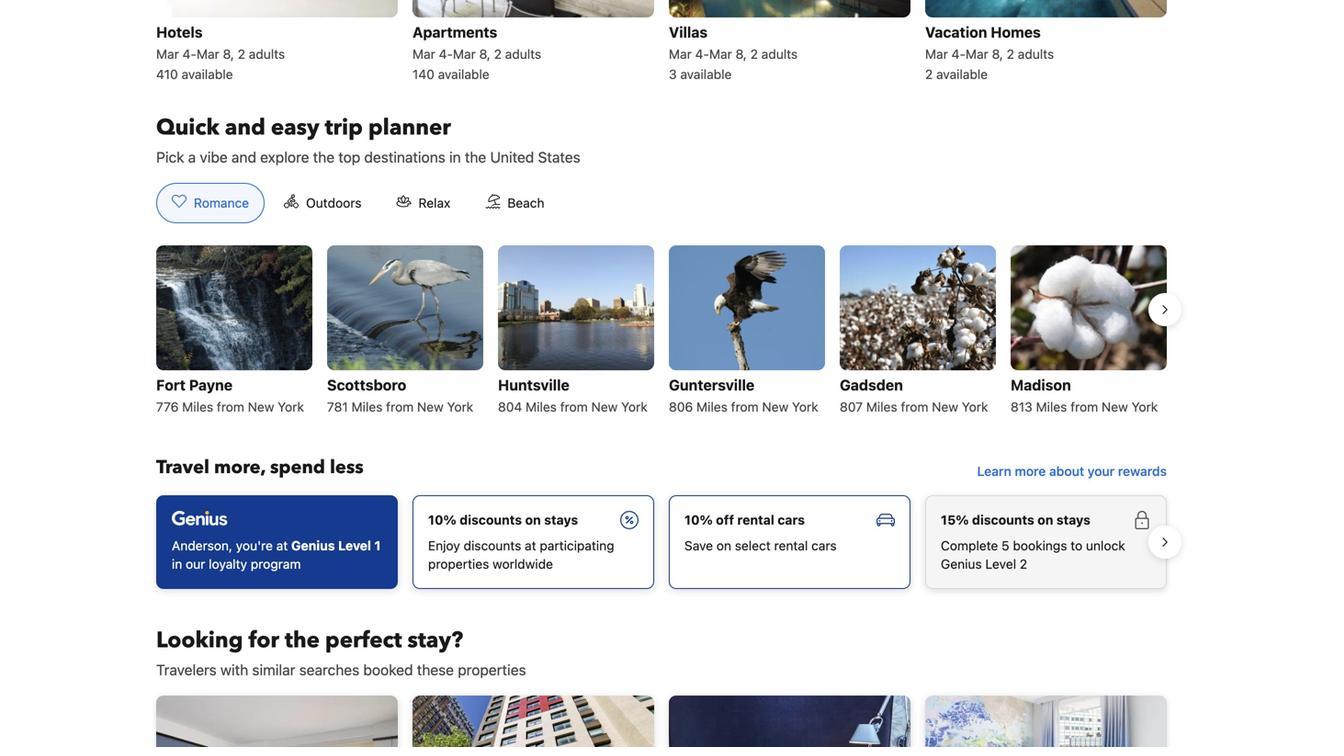Task type: locate. For each thing, give the bounding box(es) containing it.
miles inside scottsboro 781 miles from new york
[[352, 399, 383, 414]]

adults inside hotels mar 4-mar 8, 2 adults 410 available
[[249, 46, 285, 61]]

payne
[[189, 376, 233, 394]]

4 new from the left
[[762, 399, 789, 414]]

1 horizontal spatial 10%
[[685, 512, 713, 527]]

stays up "participating" on the bottom of page
[[544, 512, 578, 527]]

1 available from the left
[[182, 67, 233, 82]]

8,
[[223, 46, 234, 61], [479, 46, 491, 61], [736, 46, 747, 61], [992, 46, 1004, 61]]

cars
[[778, 512, 805, 527], [812, 538, 837, 553]]

0 vertical spatial region
[[142, 238, 1182, 425]]

region
[[142, 238, 1182, 425], [142, 488, 1182, 596]]

york inside madison 813 miles from new york
[[1132, 399, 1158, 414]]

10%
[[428, 512, 457, 527], [685, 512, 713, 527]]

at for you're
[[276, 538, 288, 553]]

york inside fort payne 776 miles from new york
[[278, 399, 304, 414]]

from inside fort payne 776 miles from new york
[[217, 399, 244, 414]]

1 stays from the left
[[544, 512, 578, 527]]

1 vertical spatial genius
[[941, 556, 982, 572]]

miles down huntsville
[[526, 399, 557, 414]]

discounts for discounts
[[460, 512, 522, 527]]

level down 5
[[986, 556, 1017, 572]]

york
[[278, 399, 304, 414], [447, 399, 473, 414], [621, 399, 648, 414], [792, 399, 819, 414], [962, 399, 988, 414], [1132, 399, 1158, 414]]

from inside scottsboro 781 miles from new york
[[386, 399, 414, 414]]

available right "3"
[[681, 67, 732, 82]]

these
[[417, 661, 454, 679]]

4- inside villas mar 4-mar 8, 2 adults 3 available
[[695, 46, 710, 61]]

adults for villas
[[762, 46, 798, 61]]

3 available from the left
[[681, 67, 732, 82]]

cars right select
[[812, 538, 837, 553]]

1 vertical spatial cars
[[812, 538, 837, 553]]

from inside madison 813 miles from new york
[[1071, 399, 1099, 414]]

the left united
[[465, 148, 486, 166]]

4- down apartments
[[439, 46, 453, 61]]

at up worldwide
[[525, 538, 536, 553]]

york for guntersville
[[792, 399, 819, 414]]

available for hotels
[[182, 67, 233, 82]]

10% up enjoy
[[428, 512, 457, 527]]

region containing 10% discounts on stays
[[142, 488, 1182, 596]]

genius inside anderson, you're at genius level 1 in our loyalty program
[[291, 538, 335, 553]]

806
[[669, 399, 693, 414]]

miles for huntsville
[[526, 399, 557, 414]]

3 4- from the left
[[695, 46, 710, 61]]

available inside villas mar 4-mar 8, 2 adults 3 available
[[681, 67, 732, 82]]

3
[[669, 67, 677, 82]]

more
[[1015, 464, 1046, 479]]

from down gadsden
[[901, 399, 929, 414]]

1 vertical spatial in
[[172, 556, 182, 572]]

new left 807
[[762, 399, 789, 414]]

new up the travel more, spend less
[[248, 399, 274, 414]]

york for scottsboro
[[447, 399, 473, 414]]

2 4- from the left
[[439, 46, 453, 61]]

available right 140
[[438, 67, 490, 82]]

miles down madison
[[1036, 399, 1067, 414]]

new for huntsville
[[591, 399, 618, 414]]

1 at from the left
[[276, 538, 288, 553]]

1 horizontal spatial in
[[449, 148, 461, 166]]

from inside gadsden 807 miles from new york
[[901, 399, 929, 414]]

5 from from the left
[[901, 399, 929, 414]]

3 adults from the left
[[762, 46, 798, 61]]

3 from from the left
[[560, 399, 588, 414]]

1 horizontal spatial cars
[[812, 538, 837, 553]]

4- for apartments
[[439, 46, 453, 61]]

0 horizontal spatial genius
[[291, 538, 335, 553]]

available right '410'
[[182, 67, 233, 82]]

0 horizontal spatial cars
[[778, 512, 805, 527]]

york up rewards at bottom
[[1132, 399, 1158, 414]]

discounts
[[460, 512, 522, 527], [972, 512, 1035, 527], [464, 538, 521, 553]]

from down huntsville
[[560, 399, 588, 414]]

0 horizontal spatial in
[[172, 556, 182, 572]]

blue genius logo image
[[172, 511, 227, 526], [172, 511, 227, 526]]

miles for gadsden
[[867, 399, 898, 414]]

tab list
[[142, 183, 575, 224]]

804
[[498, 399, 522, 414]]

from for guntersville
[[731, 399, 759, 414]]

available inside "apartments mar 4-mar 8, 2 adults 140 available"
[[438, 67, 490, 82]]

york left 804
[[447, 399, 473, 414]]

level inside the complete 5 bookings to unlock genius level 2
[[986, 556, 1017, 572]]

5 york from the left
[[962, 399, 988, 414]]

2 from from the left
[[386, 399, 414, 414]]

miles for scottsboro
[[352, 399, 383, 414]]

level
[[338, 538, 371, 553], [986, 556, 1017, 572]]

new left 806
[[591, 399, 618, 414]]

5 new from the left
[[932, 399, 959, 414]]

3 miles from the left
[[526, 399, 557, 414]]

6 new from the left
[[1102, 399, 1128, 414]]

planner
[[368, 113, 451, 143]]

0 vertical spatial in
[[449, 148, 461, 166]]

2 available from the left
[[438, 67, 490, 82]]

at up program
[[276, 538, 288, 553]]

the
[[313, 148, 335, 166], [465, 148, 486, 166], [285, 625, 320, 656]]

rewards
[[1118, 464, 1167, 479]]

new inside fort payne 776 miles from new york
[[248, 399, 274, 414]]

2 at from the left
[[525, 538, 536, 553]]

new up your
[[1102, 399, 1128, 414]]

from down madison
[[1071, 399, 1099, 414]]

on right save
[[717, 538, 732, 553]]

discounts down 10% discounts on stays
[[464, 538, 521, 553]]

discounts up 5
[[972, 512, 1035, 527]]

miles
[[182, 399, 213, 414], [352, 399, 383, 414], [526, 399, 557, 414], [697, 399, 728, 414], [867, 399, 898, 414], [1036, 399, 1067, 414]]

from down payne
[[217, 399, 244, 414]]

mar
[[156, 46, 179, 61], [197, 46, 219, 61], [413, 46, 436, 61], [453, 46, 476, 61], [669, 46, 692, 61], [710, 46, 732, 61], [926, 46, 948, 61], [966, 46, 989, 61]]

new inside scottsboro 781 miles from new york
[[417, 399, 444, 414]]

miles down guntersville
[[697, 399, 728, 414]]

4 available from the left
[[937, 67, 988, 82]]

level left 1
[[338, 538, 371, 553]]

properties
[[428, 556, 489, 572], [458, 661, 526, 679]]

new left 804
[[417, 399, 444, 414]]

adults inside "apartments mar 4-mar 8, 2 adults 140 available"
[[505, 46, 542, 61]]

stays up the to
[[1057, 512, 1091, 527]]

york inside guntersville 806 miles from new york
[[792, 399, 819, 414]]

at for discounts
[[525, 538, 536, 553]]

3 york from the left
[[621, 399, 648, 414]]

new for scottsboro
[[417, 399, 444, 414]]

2 10% from the left
[[685, 512, 713, 527]]

6 from from the left
[[1071, 399, 1099, 414]]

in left the our
[[172, 556, 182, 572]]

4- inside hotels mar 4-mar 8, 2 adults 410 available
[[183, 46, 197, 61]]

adults
[[249, 46, 285, 61], [505, 46, 542, 61], [762, 46, 798, 61], [1018, 46, 1054, 61]]

in up relax
[[449, 148, 461, 166]]

miles for madison
[[1036, 399, 1067, 414]]

on up bookings
[[1038, 512, 1054, 527]]

stays for 15% discounts on stays
[[1057, 512, 1091, 527]]

4 8, from the left
[[992, 46, 1004, 61]]

1 10% from the left
[[428, 512, 457, 527]]

1 vertical spatial region
[[142, 488, 1182, 596]]

travel more, spend less
[[156, 455, 364, 480]]

properties down enjoy
[[428, 556, 489, 572]]

10% up save
[[685, 512, 713, 527]]

stays
[[544, 512, 578, 527], [1057, 512, 1091, 527]]

0 horizontal spatial on
[[525, 512, 541, 527]]

available inside hotels mar 4-mar 8, 2 adults 410 available
[[182, 67, 233, 82]]

beach
[[508, 195, 545, 210]]

york left 781
[[278, 399, 304, 414]]

miles down gadsden
[[867, 399, 898, 414]]

1 horizontal spatial stays
[[1057, 512, 1091, 527]]

2 adults from the left
[[505, 46, 542, 61]]

off
[[716, 512, 734, 527]]

from down scottsboro
[[386, 399, 414, 414]]

travelers
[[156, 661, 217, 679]]

8, inside hotels mar 4-mar 8, 2 adults 410 available
[[223, 46, 234, 61]]

adults inside villas mar 4-mar 8, 2 adults 3 available
[[762, 46, 798, 61]]

1 horizontal spatial level
[[986, 556, 1017, 572]]

5 miles from the left
[[867, 399, 898, 414]]

miles inside gadsden 807 miles from new york
[[867, 399, 898, 414]]

in
[[449, 148, 461, 166], [172, 556, 182, 572]]

the left top
[[313, 148, 335, 166]]

available
[[182, 67, 233, 82], [438, 67, 490, 82], [681, 67, 732, 82], [937, 67, 988, 82]]

0 vertical spatial rental
[[738, 512, 775, 527]]

4 from from the left
[[731, 399, 759, 414]]

1 vertical spatial properties
[[458, 661, 526, 679]]

2
[[238, 46, 245, 61], [494, 46, 502, 61], [751, 46, 758, 61], [1007, 46, 1015, 61], [926, 67, 933, 82], [1020, 556, 1028, 572]]

1 8, from the left
[[223, 46, 234, 61]]

3 new from the left
[[591, 399, 618, 414]]

0 vertical spatial and
[[225, 113, 266, 143]]

new left 813
[[932, 399, 959, 414]]

york left 807
[[792, 399, 819, 414]]

8, inside villas mar 4-mar 8, 2 adults 3 available
[[736, 46, 747, 61]]

and right vibe
[[232, 148, 256, 166]]

york left 813
[[962, 399, 988, 414]]

cars up save on select rental cars
[[778, 512, 805, 527]]

4- down the vacation
[[952, 46, 966, 61]]

miles down payne
[[182, 399, 213, 414]]

1 region from the top
[[142, 238, 1182, 425]]

at
[[276, 538, 288, 553], [525, 538, 536, 553]]

select
[[735, 538, 771, 553]]

0 horizontal spatial at
[[276, 538, 288, 553]]

pick
[[156, 148, 184, 166]]

a
[[188, 148, 196, 166]]

enjoy
[[428, 538, 460, 553]]

program
[[251, 556, 301, 572]]

1 horizontal spatial on
[[717, 538, 732, 553]]

miles down scottsboro
[[352, 399, 383, 414]]

genius up program
[[291, 538, 335, 553]]

york inside scottsboro 781 miles from new york
[[447, 399, 473, 414]]

genius down 'complete'
[[941, 556, 982, 572]]

0 vertical spatial level
[[338, 538, 371, 553]]

2 inside "apartments mar 4-mar 8, 2 adults 140 available"
[[494, 46, 502, 61]]

trip
[[325, 113, 363, 143]]

for
[[249, 625, 279, 656]]

4 4- from the left
[[952, 46, 966, 61]]

2 new from the left
[[417, 399, 444, 414]]

1 horizontal spatial genius
[[941, 556, 982, 572]]

discounts up enjoy discounts at participating properties worldwide
[[460, 512, 522, 527]]

miles inside guntersville 806 miles from new york
[[697, 399, 728, 414]]

on
[[525, 512, 541, 527], [1038, 512, 1054, 527], [717, 538, 732, 553]]

1 york from the left
[[278, 399, 304, 414]]

discounts for 5
[[972, 512, 1035, 527]]

miles inside huntsville 804 miles from new york
[[526, 399, 557, 414]]

4- inside vacation homes mar 4-mar 8, 2 adults 2 available
[[952, 46, 966, 61]]

from down guntersville
[[731, 399, 759, 414]]

looking
[[156, 625, 243, 656]]

rental
[[738, 512, 775, 527], [774, 538, 808, 553]]

10% off rental cars
[[685, 512, 805, 527]]

anderson,
[[172, 538, 233, 553]]

villas mar 4-mar 8, 2 adults 3 available
[[669, 23, 798, 82]]

similar
[[252, 661, 295, 679]]

on up enjoy discounts at participating properties worldwide
[[525, 512, 541, 527]]

0 horizontal spatial level
[[338, 538, 371, 553]]

4- inside "apartments mar 4-mar 8, 2 adults 140 available"
[[439, 46, 453, 61]]

0 horizontal spatial 10%
[[428, 512, 457, 527]]

from
[[217, 399, 244, 414], [386, 399, 414, 414], [560, 399, 588, 414], [731, 399, 759, 414], [901, 399, 929, 414], [1071, 399, 1099, 414]]

vacation
[[926, 23, 988, 41]]

at inside enjoy discounts at participating properties worldwide
[[525, 538, 536, 553]]

miles inside madison 813 miles from new york
[[1036, 399, 1067, 414]]

bookings
[[1013, 538, 1068, 553]]

8, inside "apartments mar 4-mar 8, 2 adults 140 available"
[[479, 46, 491, 61]]

4-
[[183, 46, 197, 61], [439, 46, 453, 61], [695, 46, 710, 61], [952, 46, 966, 61]]

rental up select
[[738, 512, 775, 527]]

2 region from the top
[[142, 488, 1182, 596]]

0 vertical spatial genius
[[291, 538, 335, 553]]

new inside madison 813 miles from new york
[[1102, 399, 1128, 414]]

worldwide
[[493, 556, 553, 572]]

new inside huntsville 804 miles from new york
[[591, 399, 618, 414]]

1 from from the left
[[217, 399, 244, 414]]

romance
[[194, 195, 249, 210]]

from inside guntersville 806 miles from new york
[[731, 399, 759, 414]]

1 horizontal spatial at
[[525, 538, 536, 553]]

available down the vacation
[[937, 67, 988, 82]]

2 stays from the left
[[1057, 512, 1091, 527]]

8, inside vacation homes mar 4-mar 8, 2 adults 2 available
[[992, 46, 1004, 61]]

from inside huntsville 804 miles from new york
[[560, 399, 588, 414]]

0 vertical spatial properties
[[428, 556, 489, 572]]

properties right these
[[458, 661, 526, 679]]

2 miles from the left
[[352, 399, 383, 414]]

miles inside fort payne 776 miles from new york
[[182, 399, 213, 414]]

0 vertical spatial cars
[[778, 512, 805, 527]]

4- for hotels
[[183, 46, 197, 61]]

5 mar from the left
[[669, 46, 692, 61]]

4- for villas
[[695, 46, 710, 61]]

rental right select
[[774, 538, 808, 553]]

learn
[[978, 464, 1012, 479]]

and up vibe
[[225, 113, 266, 143]]

hotels
[[156, 23, 203, 41]]

1 vertical spatial level
[[986, 556, 1017, 572]]

6 york from the left
[[1132, 399, 1158, 414]]

new inside guntersville 806 miles from new york
[[762, 399, 789, 414]]

apartments mar 4-mar 8, 2 adults 140 available
[[413, 23, 542, 82]]

more,
[[214, 455, 266, 480]]

1 mar from the left
[[156, 46, 179, 61]]

2 york from the left
[[447, 399, 473, 414]]

4 adults from the left
[[1018, 46, 1054, 61]]

level inside anderson, you're at genius level 1 in our loyalty program
[[338, 538, 371, 553]]

miles for guntersville
[[697, 399, 728, 414]]

0 horizontal spatial stays
[[544, 512, 578, 527]]

1 adults from the left
[[249, 46, 285, 61]]

you're
[[236, 538, 273, 553]]

loyalty
[[209, 556, 247, 572]]

2 8, from the left
[[479, 46, 491, 61]]

york left 806
[[621, 399, 648, 414]]

1 miles from the left
[[182, 399, 213, 414]]

anderson, you're at genius level 1 in our loyalty program
[[172, 538, 381, 572]]

york inside huntsville 804 miles from new york
[[621, 399, 648, 414]]

4- down the villas
[[695, 46, 710, 61]]

york inside gadsden 807 miles from new york
[[962, 399, 988, 414]]

1 new from the left
[[248, 399, 274, 414]]

madison
[[1011, 376, 1072, 394]]

4 miles from the left
[[697, 399, 728, 414]]

4 york from the left
[[792, 399, 819, 414]]

learn more about your rewards link
[[970, 455, 1175, 488]]

3 8, from the left
[[736, 46, 747, 61]]

the right the for
[[285, 625, 320, 656]]

at inside anderson, you're at genius level 1 in our loyalty program
[[276, 538, 288, 553]]

2 horizontal spatial on
[[1038, 512, 1054, 527]]

1 4- from the left
[[183, 46, 197, 61]]

new inside gadsden 807 miles from new york
[[932, 399, 959, 414]]

4- down hotels
[[183, 46, 197, 61]]

6 miles from the left
[[1036, 399, 1067, 414]]

on for at
[[525, 512, 541, 527]]

2 mar from the left
[[197, 46, 219, 61]]



Task type: vqa. For each thing, say whether or not it's contained in the screenshot.


Task type: describe. For each thing, give the bounding box(es) containing it.
huntsville 804 miles from new york
[[498, 376, 648, 414]]

perfect
[[325, 625, 402, 656]]

beach button
[[470, 183, 560, 223]]

searches
[[299, 661, 360, 679]]

guntersville 806 miles from new york
[[669, 376, 819, 414]]

learn more about your rewards
[[978, 464, 1167, 479]]

8, for villas
[[736, 46, 747, 61]]

to
[[1071, 538, 1083, 553]]

genius inside the complete 5 bookings to unlock genius level 2
[[941, 556, 982, 572]]

apartments
[[413, 23, 498, 41]]

quick
[[156, 113, 219, 143]]

region containing fort payne
[[142, 238, 1182, 425]]

huntsville
[[498, 376, 570, 394]]

adults for hotels
[[249, 46, 285, 61]]

destinations
[[364, 148, 446, 166]]

york for huntsville
[[621, 399, 648, 414]]

from for huntsville
[[560, 399, 588, 414]]

15% discounts on stays
[[941, 512, 1091, 527]]

scottsboro
[[327, 376, 407, 394]]

complete
[[941, 538, 999, 553]]

romance button
[[156, 183, 265, 223]]

available inside vacation homes mar 4-mar 8, 2 adults 2 available
[[937, 67, 988, 82]]

booked
[[363, 661, 413, 679]]

york for gadsden
[[962, 399, 988, 414]]

vacation homes mar 4-mar 8, 2 adults 2 available
[[926, 23, 1054, 82]]

relax button
[[381, 183, 466, 223]]

looking for the perfect stay? travelers with similar searches booked these properties
[[156, 625, 526, 679]]

explore
[[260, 148, 309, 166]]

2 inside the complete 5 bookings to unlock genius level 2
[[1020, 556, 1028, 572]]

easy
[[271, 113, 319, 143]]

spend
[[270, 455, 325, 480]]

1 vertical spatial and
[[232, 148, 256, 166]]

discounts inside enjoy discounts at participating properties worldwide
[[464, 538, 521, 553]]

in inside quick and easy trip planner pick a vibe and explore the top destinations in the united states
[[449, 148, 461, 166]]

top
[[338, 148, 361, 166]]

776
[[156, 399, 179, 414]]

tab list containing romance
[[142, 183, 575, 224]]

from for madison
[[1071, 399, 1099, 414]]

on for bookings
[[1038, 512, 1054, 527]]

new for guntersville
[[762, 399, 789, 414]]

our
[[186, 556, 205, 572]]

5
[[1002, 538, 1010, 553]]

quick and easy trip planner pick a vibe and explore the top destinations in the united states
[[156, 113, 581, 166]]

homes
[[991, 23, 1041, 41]]

2 inside villas mar 4-mar 8, 2 adults 3 available
[[751, 46, 758, 61]]

enjoy discounts at participating properties worldwide
[[428, 538, 615, 572]]

15%
[[941, 512, 969, 527]]

4 mar from the left
[[453, 46, 476, 61]]

save
[[685, 538, 713, 553]]

3 mar from the left
[[413, 46, 436, 61]]

1 vertical spatial rental
[[774, 538, 808, 553]]

available for villas
[[681, 67, 732, 82]]

outdoors
[[306, 195, 362, 210]]

adults inside vacation homes mar 4-mar 8, 2 adults 2 available
[[1018, 46, 1054, 61]]

vibe
[[200, 148, 228, 166]]

807
[[840, 399, 863, 414]]

gadsden 807 miles from new york
[[840, 376, 988, 414]]

10% for 10% discounts on stays
[[428, 512, 457, 527]]

complete 5 bookings to unlock genius level 2
[[941, 538, 1126, 572]]

states
[[538, 148, 581, 166]]

8 mar from the left
[[966, 46, 989, 61]]

fort
[[156, 376, 186, 394]]

properties inside looking for the perfect stay? travelers with similar searches booked these properties
[[458, 661, 526, 679]]

your
[[1088, 464, 1115, 479]]

guntersville
[[669, 376, 755, 394]]

new for madison
[[1102, 399, 1128, 414]]

6 mar from the left
[[710, 46, 732, 61]]

781
[[327, 399, 348, 414]]

410
[[156, 67, 178, 82]]

about
[[1050, 464, 1085, 479]]

available for apartments
[[438, 67, 490, 82]]

scottsboro 781 miles from new york
[[327, 376, 473, 414]]

from for scottsboro
[[386, 399, 414, 414]]

properties inside enjoy discounts at participating properties worldwide
[[428, 556, 489, 572]]

travel
[[156, 455, 210, 480]]

8, for hotels
[[223, 46, 234, 61]]

1
[[374, 538, 381, 553]]

relax
[[419, 195, 451, 210]]

villas
[[669, 23, 708, 41]]

with
[[221, 661, 248, 679]]

in inside anderson, you're at genius level 1 in our loyalty program
[[172, 556, 182, 572]]

unlock
[[1086, 538, 1126, 553]]

fort payne 776 miles from new york
[[156, 376, 304, 414]]

10% discounts on stays
[[428, 512, 578, 527]]

7 mar from the left
[[926, 46, 948, 61]]

new for gadsden
[[932, 399, 959, 414]]

hotels mar 4-mar 8, 2 adults 410 available
[[156, 23, 285, 82]]

813
[[1011, 399, 1033, 414]]

10% for 10% off rental cars
[[685, 512, 713, 527]]

save on select rental cars
[[685, 538, 837, 553]]

the inside looking for the perfect stay? travelers with similar searches booked these properties
[[285, 625, 320, 656]]

stays for 10% discounts on stays
[[544, 512, 578, 527]]

outdoors button
[[268, 183, 377, 223]]

from for gadsden
[[901, 399, 929, 414]]

madison 813 miles from new york
[[1011, 376, 1158, 414]]

less
[[330, 455, 364, 480]]

york for madison
[[1132, 399, 1158, 414]]

8, for apartments
[[479, 46, 491, 61]]

participating
[[540, 538, 615, 553]]

united
[[490, 148, 534, 166]]

140
[[413, 67, 435, 82]]

2 inside hotels mar 4-mar 8, 2 adults 410 available
[[238, 46, 245, 61]]

adults for apartments
[[505, 46, 542, 61]]

gadsden
[[840, 376, 903, 394]]

stay?
[[408, 625, 463, 656]]



